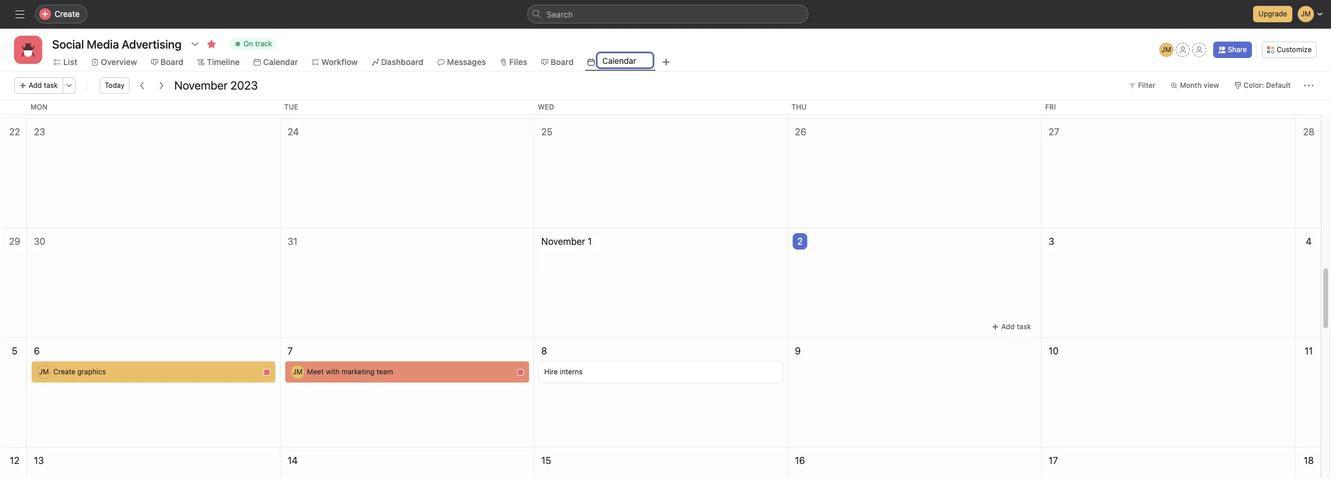 Task type: vqa. For each thing, say whether or not it's contained in the screenshot.
2nd Mark complete image from right
no



Task type: describe. For each thing, give the bounding box(es) containing it.
on track button
[[224, 36, 282, 52]]

25
[[541, 127, 553, 137]]

timeline
[[207, 57, 240, 67]]

workflow
[[321, 57, 358, 67]]

5
[[12, 346, 17, 356]]

0 vertical spatial add task button
[[14, 77, 63, 94]]

hire
[[544, 367, 558, 376]]

Search tasks, projects, and more text field
[[527, 5, 809, 23]]

next month image
[[157, 81, 166, 90]]

previous month image
[[138, 81, 147, 90]]

24
[[288, 127, 299, 137]]

26
[[795, 127, 806, 137]]

1 horizontal spatial add
[[1001, 322, 1015, 331]]

interns
[[560, 367, 583, 376]]

1
[[588, 236, 592, 247]]

color: default
[[1244, 81, 1291, 90]]

10
[[1049, 346, 1059, 356]]

1 board link from the left
[[151, 56, 183, 69]]

18
[[1304, 455, 1314, 466]]

more actions image
[[65, 82, 72, 89]]

team
[[377, 367, 393, 376]]

11
[[1305, 346, 1313, 356]]

november 2023
[[174, 79, 258, 92]]

1 horizontal spatial jm
[[293, 367, 303, 376]]

color:
[[1244, 81, 1264, 90]]

messages
[[447, 57, 486, 67]]

overview link
[[91, 56, 137, 69]]

on
[[244, 39, 253, 48]]

27
[[1049, 127, 1060, 137]]

3
[[1049, 236, 1055, 247]]

14
[[288, 455, 298, 466]]

month view button
[[1166, 77, 1225, 94]]

list
[[63, 57, 77, 67]]

customize
[[1277, 45, 1312, 54]]

month view
[[1180, 81, 1219, 90]]

filter
[[1138, 81, 1156, 90]]

calendar link
[[254, 56, 298, 69]]

share
[[1228, 45, 1247, 54]]

add task for the add task 'button' to the bottom
[[1001, 322, 1031, 331]]

create button
[[35, 5, 87, 23]]

today button
[[99, 77, 130, 94]]

files link
[[500, 56, 527, 69]]

create for create graphics
[[53, 367, 75, 376]]

month
[[1180, 81, 1202, 90]]

8 hire interns
[[541, 346, 583, 376]]

upgrade button
[[1253, 6, 1293, 22]]

expand sidebar image
[[15, 9, 25, 19]]

dashboard link
[[372, 56, 424, 69]]

30
[[34, 236, 45, 247]]

calendar
[[263, 57, 298, 67]]

15
[[541, 455, 551, 466]]

6
[[34, 346, 40, 356]]

create graphics
[[53, 367, 106, 376]]

meet
[[307, 367, 324, 376]]

8
[[541, 346, 547, 356]]

overview
[[101, 57, 137, 67]]

2023
[[230, 79, 258, 92]]

graphics
[[77, 367, 106, 376]]

4
[[1306, 236, 1312, 247]]

jm button
[[1159, 43, 1174, 57]]

tue
[[284, 103, 298, 111]]



Task type: locate. For each thing, give the bounding box(es) containing it.
bug image
[[21, 43, 35, 57]]

thu
[[792, 103, 807, 111]]

jm left 'meet' at bottom left
[[293, 367, 303, 376]]

1 vertical spatial add
[[1001, 322, 1015, 331]]

2
[[798, 236, 803, 247]]

0 horizontal spatial task
[[44, 81, 58, 90]]

add tab image
[[662, 57, 671, 67]]

1 vertical spatial task
[[1017, 322, 1031, 331]]

0 vertical spatial november
[[174, 79, 228, 92]]

1 horizontal spatial add task
[[1001, 322, 1031, 331]]

create
[[54, 9, 80, 19], [53, 367, 75, 376]]

0 horizontal spatial board link
[[151, 56, 183, 69]]

0 horizontal spatial jm
[[39, 367, 49, 376]]

board link up 'next month' image
[[151, 56, 183, 69]]

with
[[326, 367, 340, 376]]

november left the 1
[[541, 236, 585, 247]]

show options image
[[190, 39, 200, 49]]

1 board from the left
[[160, 57, 183, 67]]

1 vertical spatial create
[[53, 367, 75, 376]]

17
[[1049, 455, 1058, 466]]

0 vertical spatial add task
[[29, 81, 58, 90]]

0 horizontal spatial board
[[160, 57, 183, 67]]

0 vertical spatial create
[[54, 9, 80, 19]]

1 horizontal spatial board link
[[541, 56, 574, 69]]

9
[[795, 346, 801, 356]]

board right files
[[551, 57, 574, 67]]

november
[[174, 79, 228, 92], [541, 236, 585, 247]]

upgrade
[[1259, 9, 1287, 18]]

jm
[[1162, 45, 1171, 54], [39, 367, 49, 376], [293, 367, 303, 376]]

board link right files
[[541, 56, 574, 69]]

1 horizontal spatial add task button
[[987, 319, 1037, 335]]

0 horizontal spatial november
[[174, 79, 228, 92]]

0 vertical spatial add
[[29, 81, 42, 90]]

None text field
[[49, 33, 184, 54], [597, 53, 653, 68], [49, 33, 184, 54], [597, 53, 653, 68]]

color: default button
[[1229, 77, 1296, 94]]

wed
[[538, 103, 554, 111]]

messages link
[[438, 56, 486, 69]]

16
[[795, 455, 805, 466]]

jm up month view dropdown button
[[1162, 45, 1171, 54]]

1 vertical spatial november
[[541, 236, 585, 247]]

0 horizontal spatial add task
[[29, 81, 58, 90]]

create for create
[[54, 9, 80, 19]]

1 horizontal spatial november
[[541, 236, 585, 247]]

0 horizontal spatial add task button
[[14, 77, 63, 94]]

customize button
[[1262, 42, 1317, 58]]

29
[[9, 236, 20, 247]]

2 board from the left
[[551, 57, 574, 67]]

dashboard
[[381, 57, 424, 67]]

31
[[288, 236, 298, 247]]

more actions image
[[1304, 81, 1314, 90]]

add
[[29, 81, 42, 90], [1001, 322, 1015, 331]]

fri
[[1045, 103, 1056, 111]]

1 horizontal spatial task
[[1017, 322, 1031, 331]]

jm down '6'
[[39, 367, 49, 376]]

13
[[34, 455, 44, 466]]

board for second board link from left
[[551, 57, 574, 67]]

default
[[1266, 81, 1291, 90]]

2 board link from the left
[[541, 56, 574, 69]]

22
[[9, 127, 20, 137]]

1 vertical spatial add task button
[[987, 319, 1037, 335]]

0 horizontal spatial add
[[29, 81, 42, 90]]

board for first board link from the left
[[160, 57, 183, 67]]

create right the expand sidebar image
[[54, 9, 80, 19]]

28
[[1303, 127, 1315, 137]]

marketing
[[342, 367, 375, 376]]

23
[[34, 127, 45, 137]]

board
[[160, 57, 183, 67], [551, 57, 574, 67]]

share button
[[1213, 42, 1252, 58]]

remove from starred image
[[207, 39, 216, 49]]

on track
[[244, 39, 272, 48]]

workflow link
[[312, 56, 358, 69]]

task for the add task 'button' to the bottom
[[1017, 322, 1031, 331]]

add task for the top the add task 'button'
[[29, 81, 58, 90]]

jm inside "button"
[[1162, 45, 1171, 54]]

timeline link
[[197, 56, 240, 69]]

2 horizontal spatial jm
[[1162, 45, 1171, 54]]

1 vertical spatial add task
[[1001, 322, 1031, 331]]

task
[[44, 81, 58, 90], [1017, 322, 1031, 331]]

1 horizontal spatial board
[[551, 57, 574, 67]]

0 vertical spatial task
[[44, 81, 58, 90]]

7
[[288, 346, 293, 356]]

add task button
[[14, 77, 63, 94], [987, 319, 1037, 335]]

november for november 2023
[[174, 79, 228, 92]]

november for november 1
[[541, 236, 585, 247]]

board up 'next month' image
[[160, 57, 183, 67]]

list link
[[54, 56, 77, 69]]

today
[[105, 81, 124, 90]]

add task
[[29, 81, 58, 90], [1001, 322, 1031, 331]]

meet with marketing team
[[307, 367, 393, 376]]

filter button
[[1124, 77, 1161, 94]]

track
[[255, 39, 272, 48]]

files
[[509, 57, 527, 67]]

november down timeline link
[[174, 79, 228, 92]]

create inside create dropdown button
[[54, 9, 80, 19]]

create left graphics
[[53, 367, 75, 376]]

task for the top the add task 'button'
[[44, 81, 58, 90]]

view
[[1204, 81, 1219, 90]]

mon
[[30, 103, 47, 111]]

12
[[10, 455, 19, 466]]

board link
[[151, 56, 183, 69], [541, 56, 574, 69]]

november 1
[[541, 236, 592, 247]]



